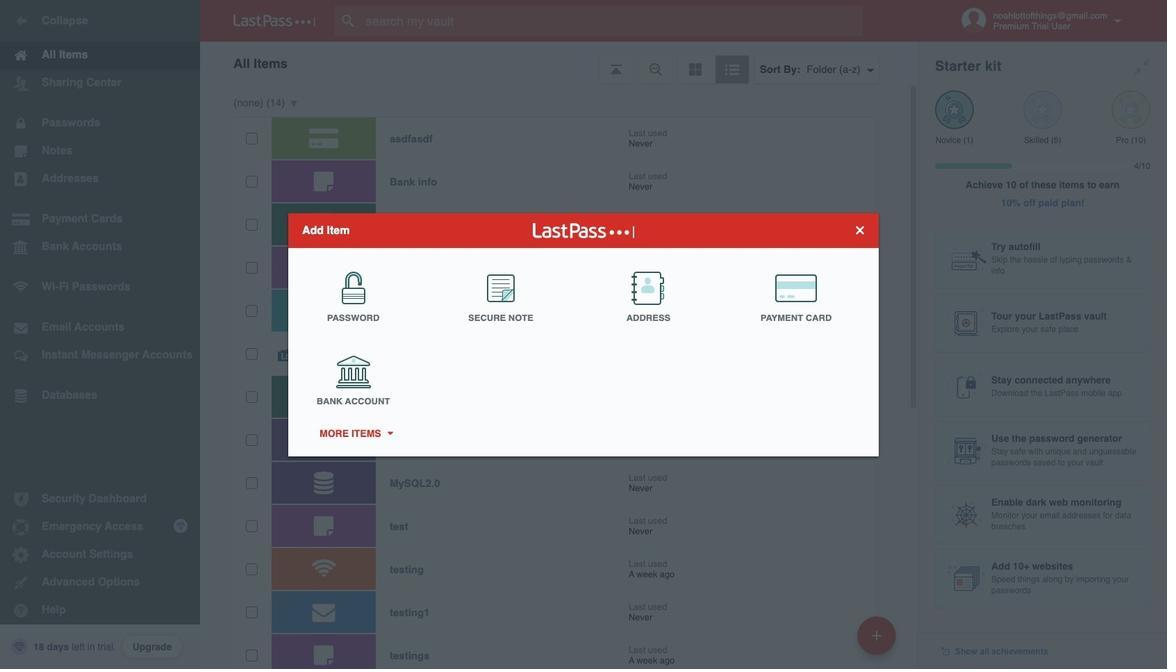 Task type: describe. For each thing, give the bounding box(es) containing it.
caret right image
[[385, 431, 395, 435]]

new item image
[[872, 630, 882, 640]]

search my vault text field
[[335, 6, 890, 36]]



Task type: vqa. For each thing, say whether or not it's contained in the screenshot.
Search search box on the top of page
yes



Task type: locate. For each thing, give the bounding box(es) containing it.
vault options navigation
[[200, 42, 918, 83]]

lastpass image
[[233, 15, 315, 27]]

main navigation navigation
[[0, 0, 200, 669]]

dialog
[[288, 213, 879, 456]]

new item navigation
[[852, 612, 905, 669]]

Search search field
[[335, 6, 890, 36]]



